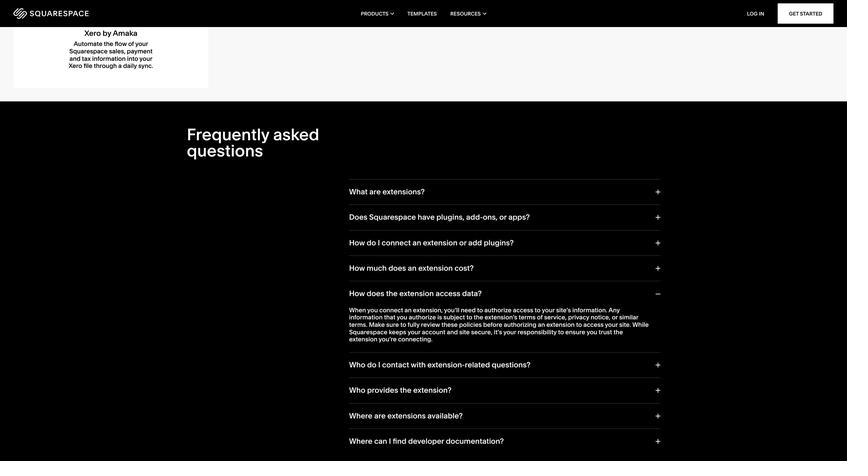 Task type: vqa. For each thing, say whether or not it's contained in the screenshot.
the Xero to the right
yes



Task type: describe. For each thing, give the bounding box(es) containing it.
xero by amaka automate the flow of your squarespace sales, payment and tax information into your xero file through a daily sync.
[[69, 29, 153, 70]]

an up fully
[[405, 307, 412, 314]]

to left ensure at the right bottom of the page
[[559, 329, 565, 336]]

products button
[[361, 0, 394, 27]]

0 vertical spatial xero
[[85, 29, 101, 38]]

squarespace logo link
[[14, 8, 178, 19]]

show answer image for add
[[656, 241, 661, 246]]

before
[[484, 321, 503, 329]]

started
[[801, 10, 823, 17]]

1 show answer image from the top
[[656, 190, 661, 195]]

how for how does the extension access data?
[[350, 290, 365, 299]]

you're
[[379, 336, 397, 344]]

authorizing
[[504, 321, 537, 329]]

plugins,
[[437, 213, 465, 222]]

templates
[[408, 10, 437, 17]]

when
[[350, 307, 366, 314]]

the up the secure, at the bottom right of the page
[[474, 314, 484, 322]]

extension-
[[428, 361, 465, 370]]

documentation?
[[446, 437, 504, 446]]

your right it's on the right bottom of the page
[[504, 329, 517, 336]]

these
[[442, 321, 458, 329]]

keeps
[[389, 329, 407, 336]]

templates link
[[408, 0, 437, 27]]

where are extensions available?
[[350, 412, 463, 421]]

asked
[[273, 125, 320, 144]]

do for who
[[368, 361, 377, 370]]

or for extension
[[460, 239, 467, 248]]

resources button
[[451, 0, 487, 27]]

i for connect
[[378, 239, 380, 248]]

i for contact
[[379, 361, 381, 370]]

plugins?
[[484, 239, 514, 248]]

review
[[421, 321, 441, 329]]

make
[[369, 321, 385, 329]]

is
[[438, 314, 443, 322]]

1 horizontal spatial access
[[514, 307, 534, 314]]

extension up the extension,
[[400, 290, 434, 299]]

developer
[[409, 437, 445, 446]]

while
[[633, 321, 649, 329]]

to left fully
[[401, 321, 407, 329]]

or inside when you connect an extension, you'll need to authorize access to your site's information. any information that you authorize is subject to the extension's terms of service, privacy notice, or similar terms. make sure to fully review these policies before authorizing an extension to access your site. while squarespace keeps your account and site secure, it's your responsibility to ensure you trust the extension you're connecting.
[[613, 314, 618, 322]]

an up the how much does an extension cost?
[[413, 239, 422, 248]]

frequently
[[187, 125, 270, 144]]

terms.
[[350, 321, 368, 329]]

how does the extension access data?
[[350, 290, 482, 299]]

need
[[461, 307, 476, 314]]

privacy
[[569, 314, 590, 322]]

site's
[[557, 307, 572, 314]]

hide answer image
[[656, 292, 661, 297]]

when you connect an extension, you'll need to authorize access to your site's information. any information that you authorize is subject to the extension's terms of service, privacy notice, or similar terms. make sure to fully review these policies before authorizing an extension to access your site. while squarespace keeps your account and site secure, it's your responsibility to ensure you trust the extension you're connecting.
[[350, 307, 649, 344]]

1 horizontal spatial you
[[397, 314, 408, 322]]

extension down terms.
[[350, 336, 378, 344]]

extension down site's
[[547, 321, 575, 329]]

contact
[[383, 361, 410, 370]]

the inside xero by amaka automate the flow of your squarespace sales, payment and tax information into your xero file through a daily sync.
[[104, 40, 113, 48]]

sales,
[[109, 47, 126, 55]]

0 horizontal spatial you
[[368, 307, 378, 314]]

does squarespace have plugins, add-ons, or apps?
[[350, 213, 530, 222]]

the right the provides on the bottom left
[[400, 386, 412, 395]]

extension,
[[414, 307, 443, 314]]

notice,
[[591, 314, 611, 322]]

log
[[748, 10, 759, 17]]

extension down does squarespace have plugins, add-ons, or apps?
[[423, 239, 458, 248]]

to down information.
[[577, 321, 583, 329]]

find
[[393, 437, 407, 446]]

who provides the extension?
[[350, 386, 452, 395]]

squarespace logo image
[[14, 8, 89, 19]]

squarespace inside when you connect an extension, you'll need to authorize access to your site's information. any information that you authorize is subject to the extension's terms of service, privacy notice, or similar terms. make sure to fully review these policies before authorizing an extension to access your site. while squarespace keeps your account and site secure, it's your responsibility to ensure you trust the extension you're connecting.
[[350, 329, 388, 336]]

to right subject
[[467, 314, 473, 322]]

by
[[103, 29, 111, 38]]

policies
[[460, 321, 482, 329]]

amaka
[[113, 29, 138, 38]]

do for how
[[367, 239, 376, 248]]

resources
[[451, 10, 481, 17]]

through
[[94, 62, 117, 70]]

are for where
[[375, 412, 386, 421]]

it's
[[494, 329, 503, 336]]

with
[[411, 361, 426, 370]]

your right the into
[[140, 55, 153, 63]]

sync.
[[138, 62, 153, 70]]

your left site.
[[606, 321, 618, 329]]

daily
[[123, 62, 137, 70]]

data?
[[463, 290, 482, 299]]

connect inside when you connect an extension, you'll need to authorize access to your site's information. any information that you authorize is subject to the extension's terms of service, privacy notice, or similar terms. make sure to fully review these policies before authorizing an extension to access your site. while squarespace keeps your account and site secure, it's your responsibility to ensure you trust the extension you're connecting.
[[380, 307, 404, 314]]

log             in link
[[748, 10, 765, 17]]

information inside xero by amaka automate the flow of your squarespace sales, payment and tax information into your xero file through a daily sync.
[[92, 55, 126, 63]]

show answer image for extension-
[[656, 363, 661, 368]]

what
[[350, 187, 368, 197]]

subject
[[444, 314, 466, 322]]

that
[[384, 314, 396, 322]]

to right the need
[[478, 307, 484, 314]]

in
[[760, 10, 765, 17]]

flow
[[115, 40, 127, 48]]

0 vertical spatial connect
[[382, 239, 411, 248]]

related
[[465, 361, 491, 370]]

an up how does the extension access data?
[[408, 264, 417, 273]]

products
[[361, 10, 389, 17]]

connecting.
[[399, 336, 433, 344]]

site
[[460, 329, 470, 336]]

of inside when you connect an extension, you'll need to authorize access to your site's information. any information that you authorize is subject to the extension's terms of service, privacy notice, or similar terms. make sure to fully review these policies before authorizing an extension to access your site. while squarespace keeps your account and site secure, it's your responsibility to ensure you trust the extension you're connecting.
[[538, 314, 543, 322]]

add-
[[467, 213, 483, 222]]



Task type: locate. For each thing, give the bounding box(es) containing it.
3 show answer image from the top
[[656, 363, 661, 368]]

does right much
[[389, 264, 407, 273]]

how left much
[[350, 264, 365, 273]]

secure,
[[472, 329, 493, 336]]

1 who from the top
[[350, 361, 366, 370]]

are up can
[[375, 412, 386, 421]]

connect
[[382, 239, 411, 248], [380, 307, 404, 314]]

squarespace down what are extensions?
[[370, 213, 416, 222]]

0 vertical spatial do
[[367, 239, 376, 248]]

where left can
[[350, 437, 373, 446]]

i for find
[[389, 437, 391, 446]]

0 vertical spatial information
[[92, 55, 126, 63]]

1 vertical spatial xero
[[69, 62, 82, 70]]

0 vertical spatial where
[[350, 412, 373, 421]]

and inside xero by amaka automate the flow of your squarespace sales, payment and tax information into your xero file through a daily sync.
[[70, 55, 81, 63]]

how do i connect an extension or add plugins?
[[350, 239, 514, 248]]

1 horizontal spatial does
[[389, 264, 407, 273]]

0 horizontal spatial and
[[70, 55, 81, 63]]

or for ons,
[[500, 213, 507, 222]]

0 vertical spatial who
[[350, 361, 366, 370]]

and left tax
[[70, 55, 81, 63]]

where down the provides on the bottom left
[[350, 412, 373, 421]]

of right terms
[[538, 314, 543, 322]]

available?
[[428, 412, 463, 421]]

2 who from the top
[[350, 386, 366, 395]]

who for who do i contact with extension-related questions?
[[350, 361, 366, 370]]

2 show answer image from the top
[[656, 241, 661, 246]]

and left the site
[[447, 329, 458, 336]]

provides
[[368, 386, 399, 395]]

2 horizontal spatial you
[[587, 329, 598, 336]]

connect up sure at the bottom of the page
[[380, 307, 404, 314]]

account
[[422, 329, 446, 336]]

any
[[609, 307, 620, 314]]

of right flow
[[128, 40, 134, 48]]

a
[[118, 62, 122, 70]]

frequently asked questions
[[187, 125, 320, 161]]

0 vertical spatial access
[[436, 290, 461, 299]]

1 vertical spatial and
[[447, 329, 458, 336]]

you'll
[[445, 307, 460, 314]]

1 show answer image from the top
[[656, 215, 661, 220]]

access down information.
[[584, 321, 604, 329]]

1 vertical spatial i
[[379, 361, 381, 370]]

service,
[[545, 314, 567, 322]]

how up when
[[350, 290, 365, 299]]

are for what
[[370, 187, 381, 197]]

1 vertical spatial information
[[350, 314, 383, 322]]

similar
[[620, 314, 639, 322]]

1 vertical spatial are
[[375, 412, 386, 421]]

you right the that
[[397, 314, 408, 322]]

are right what at left
[[370, 187, 381, 197]]

access up you'll
[[436, 290, 461, 299]]

information
[[92, 55, 126, 63], [350, 314, 383, 322]]

have
[[418, 213, 435, 222]]

1 vertical spatial how
[[350, 264, 365, 273]]

tax
[[82, 55, 91, 63]]

do
[[367, 239, 376, 248], [368, 361, 377, 370]]

0 horizontal spatial authorize
[[409, 314, 436, 322]]

0 vertical spatial does
[[389, 264, 407, 273]]

1 vertical spatial does
[[367, 290, 385, 299]]

questions?
[[492, 361, 531, 370]]

extension down how do i connect an extension or add plugins? at the bottom of the page
[[419, 264, 453, 273]]

1 horizontal spatial of
[[538, 314, 543, 322]]

2 vertical spatial show answer image
[[656, 389, 661, 393]]

get started link
[[779, 3, 834, 24]]

who for who provides the extension?
[[350, 386, 366, 395]]

terms
[[519, 314, 536, 322]]

do left contact
[[368, 361, 377, 370]]

information down flow
[[92, 55, 126, 63]]

get
[[790, 10, 800, 17]]

and inside when you connect an extension, you'll need to authorize access to your site's information. any information that you authorize is subject to the extension's terms of service, privacy notice, or similar terms. make sure to fully review these policies before authorizing an extension to access your site. while squarespace keeps your account and site secure, it's your responsibility to ensure you trust the extension you're connecting.
[[447, 329, 458, 336]]

0 horizontal spatial information
[[92, 55, 126, 63]]

0 vertical spatial or
[[500, 213, 507, 222]]

authorize up before
[[485, 307, 512, 314]]

extension?
[[414, 386, 452, 395]]

1 vertical spatial access
[[514, 307, 534, 314]]

0 vertical spatial show answer image
[[656, 215, 661, 220]]

i up much
[[378, 239, 380, 248]]

extension
[[423, 239, 458, 248], [419, 264, 453, 273], [400, 290, 434, 299], [547, 321, 575, 329], [350, 336, 378, 344]]

where can i find developer documentation?
[[350, 437, 504, 446]]

automate
[[74, 40, 103, 48]]

xero
[[85, 29, 101, 38], [69, 62, 82, 70]]

2 vertical spatial access
[[584, 321, 604, 329]]

0 vertical spatial of
[[128, 40, 134, 48]]

squarespace up file
[[69, 47, 108, 55]]

2 horizontal spatial or
[[613, 314, 618, 322]]

0 vertical spatial i
[[378, 239, 380, 248]]

4 show answer image from the top
[[656, 414, 661, 419]]

does down much
[[367, 290, 385, 299]]

ensure
[[566, 329, 586, 336]]

your up the into
[[135, 40, 148, 48]]

show answer image
[[656, 215, 661, 220], [656, 241, 661, 246], [656, 389, 661, 393]]

how down does
[[350, 239, 365, 248]]

where for where can i find developer documentation?
[[350, 437, 373, 446]]

into
[[127, 55, 138, 63]]

0 vertical spatial and
[[70, 55, 81, 63]]

3 how from the top
[[350, 290, 365, 299]]

does
[[350, 213, 368, 222]]

1 where from the top
[[350, 412, 373, 421]]

2 vertical spatial or
[[613, 314, 618, 322]]

you left 'trust'
[[587, 329, 598, 336]]

2 horizontal spatial access
[[584, 321, 604, 329]]

how for how much does an extension cost?
[[350, 264, 365, 273]]

of inside xero by amaka automate the flow of your squarespace sales, payment and tax information into your xero file through a daily sync.
[[128, 40, 134, 48]]

1 vertical spatial of
[[538, 314, 543, 322]]

extensions?
[[383, 187, 425, 197]]

your right keeps
[[408, 329, 421, 336]]

2 how from the top
[[350, 264, 365, 273]]

the right 'trust'
[[614, 329, 624, 336]]

information left the that
[[350, 314, 383, 322]]

the down by
[[104, 40, 113, 48]]

squarespace down when
[[350, 329, 388, 336]]

2 vertical spatial squarespace
[[350, 329, 388, 336]]

you
[[368, 307, 378, 314], [397, 314, 408, 322], [587, 329, 598, 336]]

extension's
[[485, 314, 518, 322]]

does
[[389, 264, 407, 273], [367, 290, 385, 299]]

2 show answer image from the top
[[656, 266, 661, 271]]

0 vertical spatial are
[[370, 187, 381, 197]]

what are extensions?
[[350, 187, 425, 197]]

connect up the how much does an extension cost?
[[382, 239, 411, 248]]

xero left file
[[69, 62, 82, 70]]

responsibility
[[518, 329, 557, 336]]

0 vertical spatial how
[[350, 239, 365, 248]]

or left site.
[[613, 314, 618, 322]]

2 where from the top
[[350, 437, 373, 446]]

show answer image for apps?
[[656, 215, 661, 220]]

how
[[350, 239, 365, 248], [350, 264, 365, 273], [350, 290, 365, 299]]

trust
[[599, 329, 613, 336]]

to left service,
[[535, 307, 541, 314]]

you right when
[[368, 307, 378, 314]]

the
[[104, 40, 113, 48], [386, 290, 398, 299], [474, 314, 484, 322], [614, 329, 624, 336], [400, 386, 412, 395]]

1 horizontal spatial information
[[350, 314, 383, 322]]

extensions
[[388, 412, 426, 421]]

1 vertical spatial or
[[460, 239, 467, 248]]

show answer image for documentation?
[[656, 440, 661, 445]]

access up authorizing
[[514, 307, 534, 314]]

1 vertical spatial connect
[[380, 307, 404, 314]]

xero up automate
[[85, 29, 101, 38]]

1 vertical spatial squarespace
[[370, 213, 416, 222]]

squarespace inside xero by amaka automate the flow of your squarespace sales, payment and tax information into your xero file through a daily sync.
[[69, 47, 108, 55]]

show answer image for cost?
[[656, 266, 661, 271]]

site.
[[620, 321, 632, 329]]

i right can
[[389, 437, 391, 446]]

questions
[[187, 141, 263, 161]]

authorize
[[485, 307, 512, 314], [409, 314, 436, 322]]

1 horizontal spatial or
[[500, 213, 507, 222]]

an
[[413, 239, 422, 248], [408, 264, 417, 273], [405, 307, 412, 314], [538, 321, 546, 329]]

access
[[436, 290, 461, 299], [514, 307, 534, 314], [584, 321, 604, 329]]

1 how from the top
[[350, 239, 365, 248]]

3 show answer image from the top
[[656, 389, 661, 393]]

0 horizontal spatial does
[[367, 290, 385, 299]]

who do i contact with extension-related questions?
[[350, 361, 531, 370]]

file
[[84, 62, 92, 70]]

do up much
[[367, 239, 376, 248]]

authorize left the is
[[409, 314, 436, 322]]

an right terms
[[538, 321, 546, 329]]

how much does an extension cost?
[[350, 264, 474, 273]]

information inside when you connect an extension, you'll need to authorize access to your site's information. any information that you authorize is subject to the extension's terms of service, privacy notice, or similar terms. make sure to fully review these policies before authorizing an extension to access your site. while squarespace keeps your account and site secure, it's your responsibility to ensure you trust the extension you're connecting.
[[350, 314, 383, 322]]

sure
[[387, 321, 399, 329]]

where
[[350, 412, 373, 421], [350, 437, 373, 446]]

1 vertical spatial do
[[368, 361, 377, 370]]

log             in
[[748, 10, 765, 17]]

where for where are extensions available?
[[350, 412, 373, 421]]

0 horizontal spatial xero
[[69, 62, 82, 70]]

of
[[128, 40, 134, 48], [538, 314, 543, 322]]

1 vertical spatial show answer image
[[656, 241, 661, 246]]

and
[[70, 55, 81, 63], [447, 329, 458, 336]]

get started
[[790, 10, 823, 17]]

0 horizontal spatial or
[[460, 239, 467, 248]]

1 vertical spatial who
[[350, 386, 366, 395]]

or
[[500, 213, 507, 222], [460, 239, 467, 248], [613, 314, 618, 322]]

payment
[[127, 47, 153, 55]]

1 horizontal spatial xero
[[85, 29, 101, 38]]

1 horizontal spatial authorize
[[485, 307, 512, 314]]

cost?
[[455, 264, 474, 273]]

the up the that
[[386, 290, 398, 299]]

much
[[367, 264, 387, 273]]

are
[[370, 187, 381, 197], [375, 412, 386, 421]]

or right ons,
[[500, 213, 507, 222]]

who
[[350, 361, 366, 370], [350, 386, 366, 395]]

5 show answer image from the top
[[656, 440, 661, 445]]

0 horizontal spatial access
[[436, 290, 461, 299]]

1 vertical spatial where
[[350, 437, 373, 446]]

2 vertical spatial how
[[350, 290, 365, 299]]

how for how do i connect an extension or add plugins?
[[350, 239, 365, 248]]

your
[[135, 40, 148, 48], [140, 55, 153, 63], [542, 307, 555, 314], [606, 321, 618, 329], [408, 329, 421, 336], [504, 329, 517, 336]]

i left contact
[[379, 361, 381, 370]]

0 vertical spatial squarespace
[[69, 47, 108, 55]]

1 horizontal spatial and
[[447, 329, 458, 336]]

information.
[[573, 307, 608, 314]]

0 horizontal spatial of
[[128, 40, 134, 48]]

show answer image
[[656, 190, 661, 195], [656, 266, 661, 271], [656, 363, 661, 368], [656, 414, 661, 419], [656, 440, 661, 445]]

add
[[469, 239, 483, 248]]

2 vertical spatial i
[[389, 437, 391, 446]]

your left site's
[[542, 307, 555, 314]]

ons,
[[483, 213, 498, 222]]

fully
[[408, 321, 420, 329]]

or left add
[[460, 239, 467, 248]]



